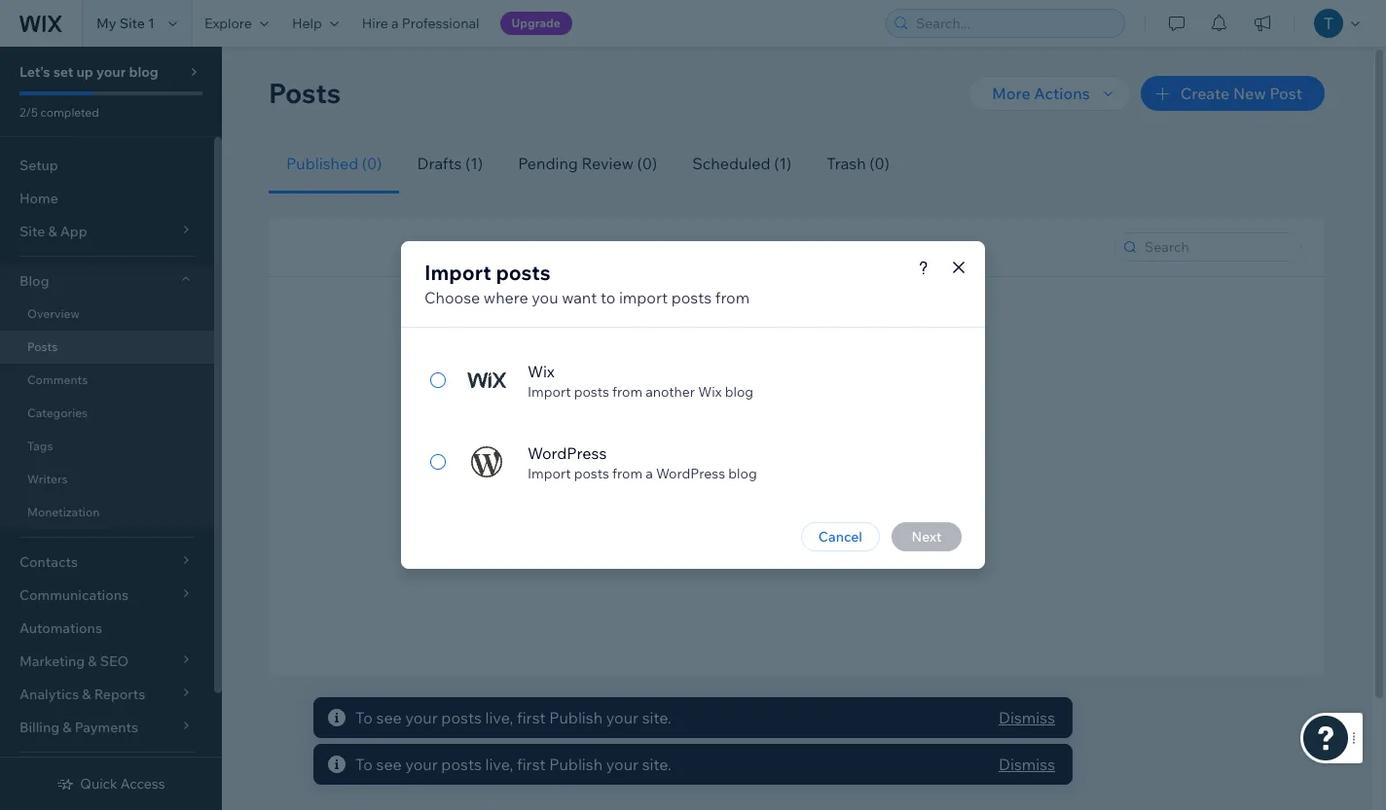 Task type: vqa. For each thing, say whether or not it's contained in the screenshot.
All
no



Task type: locate. For each thing, give the bounding box(es) containing it.
publish
[[549, 709, 603, 728], [549, 755, 603, 775]]

home
[[19, 190, 58, 207]]

2 vertical spatial see
[[376, 755, 402, 775]]

option group
[[401, 328, 985, 503]]

1 vertical spatial blog
[[725, 383, 753, 401]]

upgrade button
[[500, 12, 572, 35]]

(1) inside button
[[465, 154, 483, 173]]

1 vertical spatial dismiss
[[999, 755, 1055, 775]]

2 vertical spatial from
[[612, 465, 642, 483]]

1 vertical spatial you
[[692, 473, 715, 491]]

2 vertical spatial import
[[528, 465, 571, 483]]

1 (0) from the left
[[362, 154, 382, 173]]

a right hire
[[391, 15, 399, 32]]

2/5 completed
[[19, 105, 99, 120]]

comments link
[[0, 364, 214, 397]]

(1) inside button
[[774, 154, 792, 173]]

blog up no
[[725, 383, 753, 401]]

blog inside wix import posts from another wix blog
[[725, 383, 753, 401]]

0 horizontal spatial new
[[803, 508, 836, 528]]

2 live, from the top
[[485, 755, 513, 775]]

1 vertical spatial import
[[528, 383, 571, 401]]

2 publish from the top
[[549, 755, 603, 775]]

quick
[[80, 776, 117, 793]]

overview link
[[0, 298, 214, 331]]

scheduled
[[692, 154, 771, 173]]

dismiss button
[[999, 707, 1055, 730], [999, 753, 1055, 777]]

posts
[[496, 260, 551, 285], [671, 288, 712, 308], [574, 383, 609, 401], [814, 446, 855, 465], [574, 465, 609, 483], [441, 709, 482, 728], [441, 755, 482, 775]]

wordpress
[[528, 444, 607, 463], [656, 465, 725, 483]]

1 horizontal spatial create new post button
[[1140, 76, 1325, 111]]

pending review (0) button
[[500, 134, 675, 194]]

wix
[[528, 362, 555, 382], [698, 383, 722, 401]]

0 horizontal spatial a
[[391, 15, 399, 32]]

from
[[715, 288, 750, 308], [612, 383, 642, 401], [612, 465, 642, 483]]

once
[[654, 473, 689, 491]]

1 horizontal spatial (0)
[[637, 154, 657, 173]]

a left once
[[646, 465, 653, 483]]

(1) right scheduled
[[774, 154, 792, 173]]

1 to from the top
[[355, 709, 373, 728]]

1 vertical spatial create new post
[[751, 508, 872, 528]]

a inside the "wordpress import posts from a wordpress blog"
[[646, 465, 653, 483]]

(0) right review
[[637, 154, 657, 173]]

1 dismiss from the top
[[999, 709, 1055, 728]]

2 first from the top
[[517, 755, 546, 775]]

posts,
[[768, 473, 806, 491]]

you left want
[[532, 288, 558, 308]]

import inside import posts choose where you want to import posts from
[[424, 260, 491, 285]]

0 vertical spatial to
[[355, 709, 373, 728]]

help button
[[280, 0, 350, 47]]

2 dismiss button from the top
[[999, 753, 1055, 777]]

posts inside wix import posts from another wix blog
[[574, 383, 609, 401]]

first for first alert from the top
[[517, 709, 546, 728]]

hire a professional
[[362, 15, 479, 32]]

comments
[[27, 373, 88, 387]]

0 horizontal spatial wordpress
[[528, 444, 607, 463]]

live,
[[485, 709, 513, 728], [485, 755, 513, 775]]

Search field
[[1139, 234, 1295, 261]]

(1)
[[465, 154, 483, 173], [774, 154, 792, 173]]

0 vertical spatial dismiss
[[999, 709, 1055, 728]]

to
[[355, 709, 373, 728], [355, 755, 373, 775]]

another
[[646, 383, 695, 401]]

from inside wix import posts from another wix blog
[[612, 383, 642, 401]]

from inside import posts choose where you want to import posts from
[[715, 288, 750, 308]]

1 horizontal spatial create new post
[[1180, 84, 1302, 103]]

quick access
[[80, 776, 165, 793]]

1 vertical spatial to see your posts live, first publish your site.
[[355, 755, 672, 775]]

1 horizontal spatial a
[[646, 465, 653, 483]]

1 vertical spatial a
[[646, 465, 653, 483]]

tags
[[27, 439, 53, 454]]

create
[[1180, 84, 1230, 103], [751, 508, 800, 528]]

(1) right drafts
[[465, 154, 483, 173]]

see inside no published posts yet once you publish posts, you'll see them here.
[[845, 473, 868, 491]]

1 dismiss button from the top
[[999, 707, 1055, 730]]

site.
[[642, 709, 672, 728], [642, 755, 672, 775]]

1 vertical spatial live,
[[485, 755, 513, 775]]

where
[[484, 288, 528, 308]]

create new post
[[1180, 84, 1302, 103], [751, 508, 872, 528]]

from left once
[[612, 465, 642, 483]]

dismiss
[[999, 709, 1055, 728], [999, 755, 1055, 775]]

a
[[391, 15, 399, 32], [646, 465, 653, 483]]

2 alert from the top
[[313, 745, 1073, 785]]

1 to see your posts live, first publish your site. from the top
[[355, 709, 672, 728]]

you inside import posts choose where you want to import posts from
[[532, 288, 558, 308]]

(0) for trash (0)
[[869, 154, 889, 173]]

access
[[120, 776, 165, 793]]

2 dismiss from the top
[[999, 755, 1055, 775]]

alert
[[313, 698, 1073, 739], [313, 745, 1073, 785]]

to see your posts live, first publish your site.
[[355, 709, 672, 728], [355, 755, 672, 775]]

setup link
[[0, 149, 214, 182]]

your
[[96, 63, 126, 81], [405, 709, 438, 728], [606, 709, 639, 728], [405, 755, 438, 775], [606, 755, 639, 775]]

1 vertical spatial site.
[[642, 755, 672, 775]]

dismiss for second alert from the top of the page
[[999, 755, 1055, 775]]

monetization link
[[0, 496, 214, 529]]

0 vertical spatial to see your posts live, first publish your site.
[[355, 709, 672, 728]]

you right once
[[692, 473, 715, 491]]

published (0)
[[286, 154, 382, 173]]

0 vertical spatial see
[[845, 473, 868, 491]]

0 vertical spatial you
[[532, 288, 558, 308]]

wix down where at the top left of page
[[528, 362, 555, 382]]

1 horizontal spatial you
[[692, 473, 715, 491]]

2 to from the top
[[355, 755, 373, 775]]

help
[[292, 15, 322, 32]]

my site 1
[[96, 15, 155, 32]]

1 vertical spatial from
[[612, 383, 642, 401]]

1 first from the top
[[517, 709, 546, 728]]

1 horizontal spatial create
[[1180, 84, 1230, 103]]

import
[[424, 260, 491, 285], [528, 383, 571, 401], [528, 465, 571, 483]]

0 vertical spatial a
[[391, 15, 399, 32]]

option group containing wix
[[401, 328, 985, 503]]

pending
[[518, 154, 578, 173]]

blog down 1
[[129, 63, 158, 81]]

0 vertical spatial publish
[[549, 709, 603, 728]]

wix right another
[[698, 383, 722, 401]]

a inside hire a professional link
[[391, 15, 399, 32]]

1 horizontal spatial new
[[1233, 84, 1266, 103]]

to see your posts live, first publish your site. for first alert from the top
[[355, 709, 672, 728]]

posts down help
[[269, 76, 341, 110]]

1 vertical spatial create
[[751, 508, 800, 528]]

1 vertical spatial to
[[355, 755, 373, 775]]

post
[[1270, 84, 1302, 103], [839, 508, 872, 528]]

want
[[562, 288, 597, 308]]

published
[[286, 154, 358, 173]]

0 vertical spatial dismiss button
[[999, 707, 1055, 730]]

(0) right trash
[[869, 154, 889, 173]]

see
[[845, 473, 868, 491], [376, 709, 402, 728], [376, 755, 402, 775]]

0 vertical spatial create new post button
[[1140, 76, 1325, 111]]

from inside the "wordpress import posts from a wordpress blog"
[[612, 465, 642, 483]]

1 horizontal spatial wordpress
[[656, 465, 725, 483]]

new
[[1233, 84, 1266, 103], [803, 508, 836, 528]]

1 vertical spatial dismiss button
[[999, 753, 1055, 777]]

review
[[582, 154, 634, 173]]

2 vertical spatial blog
[[728, 465, 757, 483]]

to
[[600, 288, 615, 308]]

0 vertical spatial first
[[517, 709, 546, 728]]

1 horizontal spatial wix
[[698, 383, 722, 401]]

no published posts yet once you publish posts, you'll see them here.
[[654, 446, 939, 491]]

0 vertical spatial wix
[[528, 362, 555, 382]]

2 site. from the top
[[642, 755, 672, 775]]

0 horizontal spatial create new post button
[[722, 506, 872, 530]]

1 vertical spatial see
[[376, 709, 402, 728]]

see for second alert from the top of the page
[[376, 755, 402, 775]]

automations
[[19, 620, 102, 638]]

0 vertical spatial blog
[[129, 63, 158, 81]]

posts inside the "wordpress import posts from a wordpress blog"
[[574, 465, 609, 483]]

blog left posts,
[[728, 465, 757, 483]]

(1) for scheduled (1)
[[774, 154, 792, 173]]

2 (1) from the left
[[774, 154, 792, 173]]

quick access button
[[57, 776, 165, 793]]

blog inside the "wordpress import posts from a wordpress blog"
[[728, 465, 757, 483]]

drafts
[[417, 154, 462, 173]]

(0)
[[362, 154, 382, 173], [637, 154, 657, 173], [869, 154, 889, 173]]

posts link
[[0, 331, 214, 364]]

them
[[871, 473, 904, 491]]

first
[[517, 709, 546, 728], [517, 755, 546, 775]]

2/5
[[19, 105, 38, 120]]

0 horizontal spatial create new post
[[751, 508, 872, 528]]

(0) for published (0)
[[362, 154, 382, 173]]

(0) right published
[[362, 154, 382, 173]]

professional
[[402, 15, 479, 32]]

1 vertical spatial first
[[517, 755, 546, 775]]

from right import
[[715, 288, 750, 308]]

tab list containing published (0)
[[269, 134, 1301, 194]]

2 horizontal spatial (0)
[[869, 154, 889, 173]]

0 vertical spatial site.
[[642, 709, 672, 728]]

1 site. from the top
[[642, 709, 672, 728]]

0 vertical spatial live,
[[485, 709, 513, 728]]

posts
[[269, 76, 341, 110], [27, 340, 58, 354]]

posts down overview
[[27, 340, 58, 354]]

from for wordpress
[[612, 465, 642, 483]]

0 vertical spatial alert
[[313, 698, 1073, 739]]

import inside the "wordpress import posts from a wordpress blog"
[[528, 465, 571, 483]]

tab list
[[269, 134, 1301, 194]]

0 horizontal spatial (1)
[[465, 154, 483, 173]]

blog
[[129, 63, 158, 81], [725, 383, 753, 401], [728, 465, 757, 483]]

1 horizontal spatial posts
[[269, 76, 341, 110]]

drafts (1) button
[[400, 134, 500, 194]]

to see your posts live, first publish your site. for second alert from the top of the page
[[355, 755, 672, 775]]

0 horizontal spatial (0)
[[362, 154, 382, 173]]

0 vertical spatial from
[[715, 288, 750, 308]]

up
[[76, 63, 93, 81]]

trash (0) button
[[809, 134, 907, 194]]

1 (1) from the left
[[465, 154, 483, 173]]

import for wordpress
[[528, 465, 571, 483]]

1 vertical spatial publish
[[549, 755, 603, 775]]

you
[[532, 288, 558, 308], [692, 473, 715, 491]]

0 horizontal spatial posts
[[27, 340, 58, 354]]

scheduled (1)
[[692, 154, 792, 173]]

(0) inside button
[[869, 154, 889, 173]]

1 horizontal spatial (1)
[[774, 154, 792, 173]]

from left another
[[612, 383, 642, 401]]

1 vertical spatial post
[[839, 508, 872, 528]]

0 vertical spatial import
[[424, 260, 491, 285]]

1 vertical spatial posts
[[27, 340, 58, 354]]

blog for wix
[[725, 383, 753, 401]]

live, for first alert from the top
[[485, 709, 513, 728]]

import inside wix import posts from another wix blog
[[528, 383, 571, 401]]

2 to see your posts live, first publish your site. from the top
[[355, 755, 672, 775]]

1 vertical spatial alert
[[313, 745, 1073, 785]]

0 vertical spatial post
[[1270, 84, 1302, 103]]

1 live, from the top
[[485, 709, 513, 728]]

3 (0) from the left
[[869, 154, 889, 173]]

0 horizontal spatial you
[[532, 288, 558, 308]]



Task type: describe. For each thing, give the bounding box(es) containing it.
posts inside no published posts yet once you publish posts, you'll see them here.
[[814, 446, 855, 465]]

wordpress import posts from a wordpress blog
[[528, 444, 757, 483]]

1 publish from the top
[[549, 709, 603, 728]]

1 alert from the top
[[313, 698, 1073, 739]]

0 vertical spatial create new post
[[1180, 84, 1302, 103]]

writers
[[27, 472, 68, 487]]

let's
[[19, 63, 50, 81]]

to for first alert from the top
[[355, 709, 373, 728]]

cancel
[[818, 529, 862, 546]]

import for wix
[[528, 383, 571, 401]]

set
[[53, 63, 73, 81]]

monetization
[[27, 505, 100, 520]]

1
[[148, 15, 155, 32]]

categories link
[[0, 397, 214, 430]]

you'll
[[809, 473, 842, 491]]

choose
[[424, 288, 480, 308]]

setup
[[19, 157, 58, 174]]

your inside sidebar element
[[96, 63, 126, 81]]

here.
[[907, 473, 939, 491]]

1 horizontal spatial post
[[1270, 84, 1302, 103]]

cancel button
[[801, 523, 880, 552]]

0 vertical spatial posts
[[269, 76, 341, 110]]

live, for second alert from the top of the page
[[485, 755, 513, 775]]

automations link
[[0, 612, 214, 645]]

blog for wordpress
[[728, 465, 757, 483]]

0 horizontal spatial create
[[751, 508, 800, 528]]

dismiss for first alert from the top
[[999, 709, 1055, 728]]

import posts choose where you want to import posts from
[[424, 260, 750, 308]]

(1) for drafts (1)
[[465, 154, 483, 173]]

completed
[[40, 105, 99, 120]]

blog
[[19, 273, 49, 290]]

import
[[619, 288, 668, 308]]

0 vertical spatial new
[[1233, 84, 1266, 103]]

writers link
[[0, 463, 214, 496]]

blog inside sidebar element
[[129, 63, 158, 81]]

blog button
[[0, 265, 214, 298]]

my
[[96, 15, 116, 32]]

let's set up your blog
[[19, 63, 158, 81]]

wix import posts from another wix blog
[[528, 362, 753, 401]]

hire a professional link
[[350, 0, 491, 47]]

published (0) button
[[269, 134, 400, 194]]

0 vertical spatial create
[[1180, 84, 1230, 103]]

1 vertical spatial wix
[[698, 383, 722, 401]]

0 horizontal spatial wix
[[528, 362, 555, 382]]

drafts (1)
[[417, 154, 483, 173]]

you inside no published posts yet once you publish posts, you'll see them here.
[[692, 473, 715, 491]]

2 (0) from the left
[[637, 154, 657, 173]]

explore
[[204, 15, 252, 32]]

no
[[711, 446, 732, 465]]

tags link
[[0, 430, 214, 463]]

hire
[[362, 15, 388, 32]]

pending review (0)
[[518, 154, 657, 173]]

0 horizontal spatial post
[[839, 508, 872, 528]]

categories
[[27, 406, 88, 420]]

publish
[[718, 473, 765, 491]]

1 vertical spatial new
[[803, 508, 836, 528]]

scheduled (1) button
[[675, 134, 809, 194]]

0 vertical spatial wordpress
[[528, 444, 607, 463]]

from for wix
[[612, 383, 642, 401]]

trash
[[827, 154, 866, 173]]

site. for dismiss button corresponding to second alert from the top of the page
[[642, 755, 672, 775]]

dismiss button for second alert from the top of the page
[[999, 753, 1055, 777]]

upgrade
[[512, 16, 560, 30]]

yet
[[859, 446, 882, 465]]

1 vertical spatial wordpress
[[656, 465, 725, 483]]

site
[[119, 15, 145, 32]]

Search... field
[[910, 10, 1118, 37]]

home link
[[0, 182, 214, 215]]

trash (0)
[[827, 154, 889, 173]]

see for first alert from the top
[[376, 709, 402, 728]]

first for second alert from the top of the page
[[517, 755, 546, 775]]

posts inside sidebar element
[[27, 340, 58, 354]]

site. for first alert from the top's dismiss button
[[642, 709, 672, 728]]

sidebar element
[[0, 47, 222, 811]]

dismiss button for first alert from the top
[[999, 707, 1055, 730]]

to for second alert from the top of the page
[[355, 755, 373, 775]]

overview
[[27, 307, 80, 321]]

published
[[736, 446, 810, 465]]

1 vertical spatial create new post button
[[722, 506, 872, 530]]



